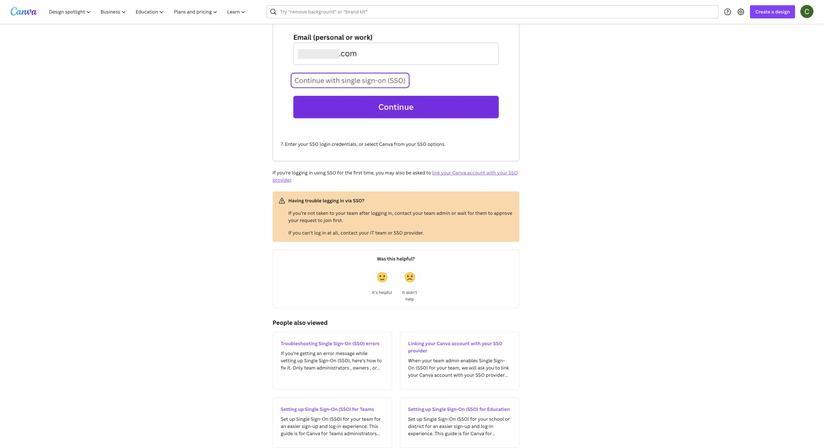 Task type: locate. For each thing, give the bounding box(es) containing it.
for for if you're logging in using sso for the first time, you may also be asked to
[[337, 170, 344, 176]]

teams
[[360, 407, 374, 413]]

provider
[[273, 177, 291, 183], [408, 348, 427, 354]]

logging inside if you're not taken to your team after logging in, contact your team admin or wait for them to approve your request to join first.
[[371, 210, 387, 216]]

2 horizontal spatial in
[[340, 198, 344, 204]]

or left "wait"
[[452, 210, 456, 216]]

setting up single sign-on (sso) for education link
[[400, 398, 519, 449]]

you're down 7.
[[277, 170, 291, 176]]

canva inside linking your canva account with your sso provider
[[437, 341, 451, 347]]

logging up .
[[292, 170, 308, 176]]

single inside setting up single sign-on (sso) for education link
[[432, 407, 446, 413]]

1 horizontal spatial in
[[322, 230, 326, 236]]

1 vertical spatial provider
[[408, 348, 427, 354]]

single for setting up single sign-on (sso) for teams
[[305, 407, 319, 413]]

2 horizontal spatial or
[[452, 210, 456, 216]]

troubleshooting single sign-on (sso) errors link
[[273, 332, 392, 390]]

1 vertical spatial in
[[340, 198, 344, 204]]

single inside setting up single sign-on (sso) for teams link
[[305, 407, 319, 413]]

0 horizontal spatial (sso)
[[339, 407, 351, 413]]

enter
[[285, 141, 297, 147]]

approve
[[494, 210, 512, 216]]

single
[[319, 341, 332, 347], [305, 407, 319, 413], [432, 407, 446, 413]]

canva inside link your canva account with your sso provider
[[452, 170, 466, 176]]

logging for trouble
[[323, 198, 339, 204]]

logging up taken
[[323, 198, 339, 204]]

you're up request
[[293, 210, 306, 216]]

1 up from the left
[[298, 407, 304, 413]]

0 vertical spatial in
[[309, 170, 313, 176]]

1 horizontal spatial also
[[396, 170, 405, 176]]

1 horizontal spatial sign-
[[333, 341, 345, 347]]

1 vertical spatial logging
[[323, 198, 339, 204]]

after
[[359, 210, 370, 216]]

1 setting from the left
[[281, 407, 297, 413]]

single inside troubleshooting single sign-on (sso) errors 'link'
[[319, 341, 332, 347]]

0 horizontal spatial or
[[359, 141, 364, 147]]

if inside if you're not taken to your team after logging in, contact your team admin or wait for them to approve your request to join first.
[[288, 210, 292, 216]]

troubleshooting single sign-on (sso) errors
[[281, 341, 380, 347]]

(sso) left teams at bottom left
[[339, 407, 351, 413]]

account for link
[[467, 170, 485, 176]]

helpful?
[[397, 256, 415, 262]]

0 horizontal spatial you're
[[277, 170, 291, 176]]

contact right all,
[[341, 230, 358, 236]]

people
[[273, 319, 293, 327]]

2 horizontal spatial sign-
[[447, 407, 458, 413]]

admin
[[437, 210, 450, 216]]

1 horizontal spatial with
[[487, 170, 496, 176]]

not
[[308, 210, 315, 216]]

you left the "can't"
[[293, 230, 301, 236]]

canva right linking
[[437, 341, 451, 347]]

or left the 'select'
[[359, 141, 364, 147]]

sign- for setting up single sign-on (sso) for teams
[[320, 407, 331, 413]]

in left the using on the left of page
[[309, 170, 313, 176]]

2 horizontal spatial on
[[458, 407, 465, 413]]

create a design
[[756, 9, 790, 15]]

1 horizontal spatial on
[[345, 341, 351, 347]]

provider inside linking your canva account with your sso provider
[[408, 348, 427, 354]]

0 horizontal spatial up
[[298, 407, 304, 413]]

provider for link your canva account with your sso provider
[[273, 177, 291, 183]]

2 horizontal spatial logging
[[371, 210, 387, 216]]

account
[[467, 170, 485, 176], [452, 341, 470, 347]]

logging
[[292, 170, 308, 176], [323, 198, 339, 204], [371, 210, 387, 216]]

it
[[402, 290, 405, 296]]

sso inside linking your canva account with your sso provider
[[493, 341, 502, 347]]

1 horizontal spatial canva
[[437, 341, 451, 347]]

0 horizontal spatial in
[[309, 170, 313, 176]]

1 horizontal spatial provider
[[408, 348, 427, 354]]

logging for you're
[[292, 170, 308, 176]]

create a design button
[[750, 5, 795, 18]]

you left may
[[376, 170, 384, 176]]

for left education
[[480, 407, 486, 413]]

provider up having
[[273, 177, 291, 183]]

1 vertical spatial if
[[288, 210, 292, 216]]

0 vertical spatial or
[[359, 141, 364, 147]]

taken
[[316, 210, 329, 216]]

a
[[772, 9, 774, 15]]

join
[[324, 217, 332, 224]]

setting for setting up single sign-on (sso) for education
[[408, 407, 424, 413]]

from
[[394, 141, 405, 147]]

single for setting up single sign-on (sso) for education
[[432, 407, 446, 413]]

1 horizontal spatial you're
[[293, 210, 306, 216]]

was
[[377, 256, 386, 262]]

team left admin
[[424, 210, 435, 216]]

having trouble logging in via sso?
[[288, 198, 364, 204]]

you're inside if you're not taken to your team after logging in, contact your team admin or wait for them to approve your request to join first.
[[293, 210, 306, 216]]

it's helpful
[[372, 290, 392, 296]]

1 vertical spatial canva
[[452, 170, 466, 176]]

7.
[[281, 141, 284, 147]]

sso
[[309, 141, 319, 147], [417, 141, 426, 147], [327, 170, 336, 176], [509, 170, 518, 176], [394, 230, 403, 236], [493, 341, 502, 347]]

create
[[756, 9, 771, 15]]

this
[[387, 256, 396, 262]]

😔 image
[[405, 272, 415, 283]]

your
[[298, 141, 308, 147], [406, 141, 416, 147], [441, 170, 451, 176], [497, 170, 507, 176], [336, 210, 346, 216], [413, 210, 423, 216], [288, 217, 299, 224], [359, 230, 369, 236], [425, 341, 436, 347], [482, 341, 492, 347]]

1 vertical spatial with
[[471, 341, 481, 347]]

1 vertical spatial or
[[452, 210, 456, 216]]

to
[[426, 170, 431, 176], [330, 210, 334, 216], [488, 210, 493, 216], [318, 217, 323, 224]]

provider inside link your canva account with your sso provider
[[273, 177, 291, 183]]

2 up from the left
[[425, 407, 431, 413]]

0 horizontal spatial team
[[347, 210, 358, 216]]

in,
[[388, 210, 393, 216]]

if you're not taken to your team after logging in, contact your team admin or wait for them to approve your request to join first.
[[288, 210, 512, 224]]

contact
[[395, 210, 412, 216], [341, 230, 358, 236]]

in left the at at the bottom
[[322, 230, 326, 236]]

team right it on the left bottom of page
[[375, 230, 387, 236]]

account inside linking your canva account with your sso provider
[[452, 341, 470, 347]]

on for setting up single sign-on (sso) for teams
[[331, 407, 338, 413]]

using
[[314, 170, 326, 176]]

logging left in, at the left
[[371, 210, 387, 216]]

0 horizontal spatial provider
[[273, 177, 291, 183]]

2 vertical spatial or
[[388, 230, 393, 236]]

2 setting from the left
[[408, 407, 424, 413]]

design
[[775, 9, 790, 15]]

you
[[376, 170, 384, 176], [293, 230, 301, 236]]

also left be
[[396, 170, 405, 176]]

0 horizontal spatial you
[[293, 230, 301, 236]]

canva
[[379, 141, 393, 147], [452, 170, 466, 176], [437, 341, 451, 347]]

setting
[[281, 407, 297, 413], [408, 407, 424, 413]]

trouble
[[305, 198, 322, 204]]

you're for logging
[[277, 170, 291, 176]]

on inside setting up single sign-on (sso) for teams link
[[331, 407, 338, 413]]

1 horizontal spatial team
[[375, 230, 387, 236]]

0 vertical spatial provider
[[273, 177, 291, 183]]

2 vertical spatial if
[[288, 230, 292, 236]]

0 horizontal spatial canva
[[379, 141, 393, 147]]

(sso)
[[352, 341, 365, 347], [339, 407, 351, 413], [466, 407, 478, 413]]

2 vertical spatial canva
[[437, 341, 451, 347]]

for right "wait"
[[468, 210, 474, 216]]

1 horizontal spatial up
[[425, 407, 431, 413]]

or
[[359, 141, 364, 147], [452, 210, 456, 216], [388, 230, 393, 236]]

setting up single sign-on (sso) for teams link
[[273, 398, 392, 449]]

0 vertical spatial also
[[396, 170, 405, 176]]

sign-
[[333, 341, 345, 347], [320, 407, 331, 413], [447, 407, 458, 413]]

account inside link your canva account with your sso provider
[[467, 170, 485, 176]]

with
[[487, 170, 496, 176], [471, 341, 481, 347]]

0 vertical spatial you're
[[277, 170, 291, 176]]

0 horizontal spatial sign-
[[320, 407, 331, 413]]

linking your canva account with your sso provider link
[[400, 332, 519, 390]]

0 vertical spatial with
[[487, 170, 496, 176]]

1 vertical spatial contact
[[341, 230, 358, 236]]

1 horizontal spatial setting
[[408, 407, 424, 413]]

2 vertical spatial in
[[322, 230, 326, 236]]

options.
[[428, 141, 446, 147]]

0 horizontal spatial setting
[[281, 407, 297, 413]]

to left link
[[426, 170, 431, 176]]

contact right in, at the left
[[395, 210, 412, 216]]

first.
[[333, 217, 343, 224]]

0 horizontal spatial on
[[331, 407, 338, 413]]

for left the
[[337, 170, 344, 176]]

0 horizontal spatial also
[[294, 319, 306, 327]]

for
[[337, 170, 344, 176], [468, 210, 474, 216], [352, 407, 359, 413], [480, 407, 486, 413]]

it's
[[372, 290, 378, 296]]

request
[[300, 217, 317, 224]]

in left via
[[340, 198, 344, 204]]

linking
[[408, 341, 424, 347]]

on inside setting up single sign-on (sso) for education link
[[458, 407, 465, 413]]

1 horizontal spatial logging
[[323, 198, 339, 204]]

(sso) left education
[[466, 407, 478, 413]]

having
[[288, 198, 304, 204]]

didn't
[[406, 290, 417, 296]]

christina overa image
[[801, 5, 814, 18]]

1 vertical spatial also
[[294, 319, 306, 327]]

you're
[[277, 170, 291, 176], [293, 210, 306, 216]]

with inside linking your canva account with your sso provider
[[471, 341, 481, 347]]

in
[[309, 170, 313, 176], [340, 198, 344, 204], [322, 230, 326, 236]]

up
[[298, 407, 304, 413], [425, 407, 431, 413]]

team left after
[[347, 210, 358, 216]]

canva right link
[[452, 170, 466, 176]]

2 horizontal spatial (sso)
[[466, 407, 478, 413]]

1 horizontal spatial contact
[[395, 210, 412, 216]]

0 vertical spatial logging
[[292, 170, 308, 176]]

1 vertical spatial account
[[452, 341, 470, 347]]

team
[[347, 210, 358, 216], [424, 210, 435, 216], [375, 230, 387, 236]]

0 vertical spatial account
[[467, 170, 485, 176]]

0 vertical spatial you
[[376, 170, 384, 176]]

or right it on the left bottom of page
[[388, 230, 393, 236]]

2 vertical spatial logging
[[371, 210, 387, 216]]

if
[[273, 170, 276, 176], [288, 210, 292, 216], [288, 230, 292, 236]]

1 vertical spatial you're
[[293, 210, 306, 216]]

provider down linking
[[408, 348, 427, 354]]

0 horizontal spatial logging
[[292, 170, 308, 176]]

1 vertical spatial you
[[293, 230, 301, 236]]

2 horizontal spatial canva
[[452, 170, 466, 176]]

for left teams at bottom left
[[352, 407, 359, 413]]

1 horizontal spatial (sso)
[[352, 341, 365, 347]]

also right people
[[294, 319, 306, 327]]

canva left from
[[379, 141, 393, 147]]

with for link your canva account with your sso provider
[[487, 170, 496, 176]]

sso?
[[353, 198, 364, 204]]

with for linking your canva account with your sso provider
[[471, 341, 481, 347]]

with inside link your canva account with your sso provider
[[487, 170, 496, 176]]

(sso) left errors
[[352, 341, 365, 347]]

0 vertical spatial if
[[273, 170, 276, 176]]

0 horizontal spatial with
[[471, 341, 481, 347]]

1 horizontal spatial you
[[376, 170, 384, 176]]

for for setting up single sign-on (sso) for teams
[[352, 407, 359, 413]]

on
[[345, 341, 351, 347], [331, 407, 338, 413], [458, 407, 465, 413]]

also
[[396, 170, 405, 176], [294, 319, 306, 327]]

education
[[487, 407, 510, 413]]

help
[[406, 297, 414, 302]]

0 vertical spatial contact
[[395, 210, 412, 216]]



Task type: vqa. For each thing, say whether or not it's contained in the screenshot.
Clear (7)
no



Task type: describe. For each thing, give the bounding box(es) containing it.
first
[[353, 170, 362, 176]]

at
[[327, 230, 332, 236]]

setting up single sign-on (sso) for teams
[[281, 407, 374, 413]]

them
[[475, 210, 487, 216]]

log
[[314, 230, 321, 236]]

if for if you're not taken to your team after logging in, contact your team admin or wait for them to approve your request to join first.
[[288, 210, 292, 216]]

be
[[406, 170, 411, 176]]

credentials,
[[332, 141, 358, 147]]

if for if you can't log in at all, contact your it team or sso provider.
[[288, 230, 292, 236]]

via
[[345, 198, 352, 204]]

contact inside if you're not taken to your team after logging in, contact your team admin or wait for them to approve your request to join first.
[[395, 210, 412, 216]]

1 horizontal spatial or
[[388, 230, 393, 236]]

it didn't help
[[402, 290, 417, 302]]

setting up single sign-on (sso) for education
[[408, 407, 510, 413]]

up for setting up single sign-on (sso) for teams
[[298, 407, 304, 413]]

if you're logging in using sso for the first time, you may also be asked to
[[273, 170, 432, 176]]

(sso) for setting up single sign-on (sso) for teams
[[339, 407, 351, 413]]

for inside if you're not taken to your team after logging in, contact your team admin or wait for them to approve your request to join first.
[[468, 210, 474, 216]]

canva for linking
[[437, 341, 451, 347]]

provider.
[[404, 230, 424, 236]]

if for if you're logging in using sso for the first time, you may also be asked to
[[273, 170, 276, 176]]

can't
[[302, 230, 313, 236]]

up for setting up single sign-on (sso) for education
[[425, 407, 431, 413]]

if you can't log in at all, contact your it team or sso provider.
[[288, 230, 424, 236]]

2 horizontal spatial team
[[424, 210, 435, 216]]

in for via
[[340, 198, 344, 204]]

(sso) for setting up single sign-on (sso) for education
[[466, 407, 478, 413]]

linking your canva account with your sso provider
[[408, 341, 502, 354]]

errors
[[366, 341, 380, 347]]

asked
[[413, 170, 425, 176]]

it
[[370, 230, 374, 236]]

setting for setting up single sign-on (sso) for teams
[[281, 407, 297, 413]]

or inside if you're not taken to your team after logging in, contact your team admin or wait for them to approve your request to join first.
[[452, 210, 456, 216]]

you're for not
[[293, 210, 306, 216]]

link
[[432, 170, 440, 176]]

helpful
[[379, 290, 392, 296]]

wait
[[457, 210, 467, 216]]

the
[[345, 170, 352, 176]]

people also viewed
[[273, 319, 328, 327]]

sso inside link your canva account with your sso provider
[[509, 170, 518, 176]]

troubleshooting
[[281, 341, 318, 347]]

🙂 image
[[377, 272, 387, 283]]

was this helpful?
[[377, 256, 415, 262]]

.
[[291, 177, 292, 183]]

login
[[320, 141, 331, 147]]

all,
[[333, 230, 339, 236]]

may
[[385, 170, 395, 176]]

time,
[[364, 170, 375, 176]]

on inside troubleshooting single sign-on (sso) errors 'link'
[[345, 341, 351, 347]]

Try "remove background" or "brand kit" search field
[[280, 6, 714, 18]]

sign- inside 'link'
[[333, 341, 345, 347]]

provider for linking your canva account with your sso provider
[[408, 348, 427, 354]]

link your canva account with your sso provider link
[[273, 170, 518, 183]]

canva for link
[[452, 170, 466, 176]]

viewed
[[307, 319, 328, 327]]

0 horizontal spatial contact
[[341, 230, 358, 236]]

account for linking
[[452, 341, 470, 347]]

select
[[365, 141, 378, 147]]

top level navigation element
[[45, 5, 251, 18]]

on for setting up single sign-on (sso) for education
[[458, 407, 465, 413]]

for for setting up single sign-on (sso) for education
[[480, 407, 486, 413]]

link your canva account with your sso provider
[[273, 170, 518, 183]]

to down taken
[[318, 217, 323, 224]]

7. enter your sso login credentials, or select canva from your sso options.
[[281, 141, 446, 147]]

sign- for setting up single sign-on (sso) for education
[[447, 407, 458, 413]]

to right the them
[[488, 210, 493, 216]]

in for using
[[309, 170, 313, 176]]

to up join
[[330, 210, 334, 216]]

(sso) inside 'link'
[[352, 341, 365, 347]]

0 vertical spatial canva
[[379, 141, 393, 147]]



